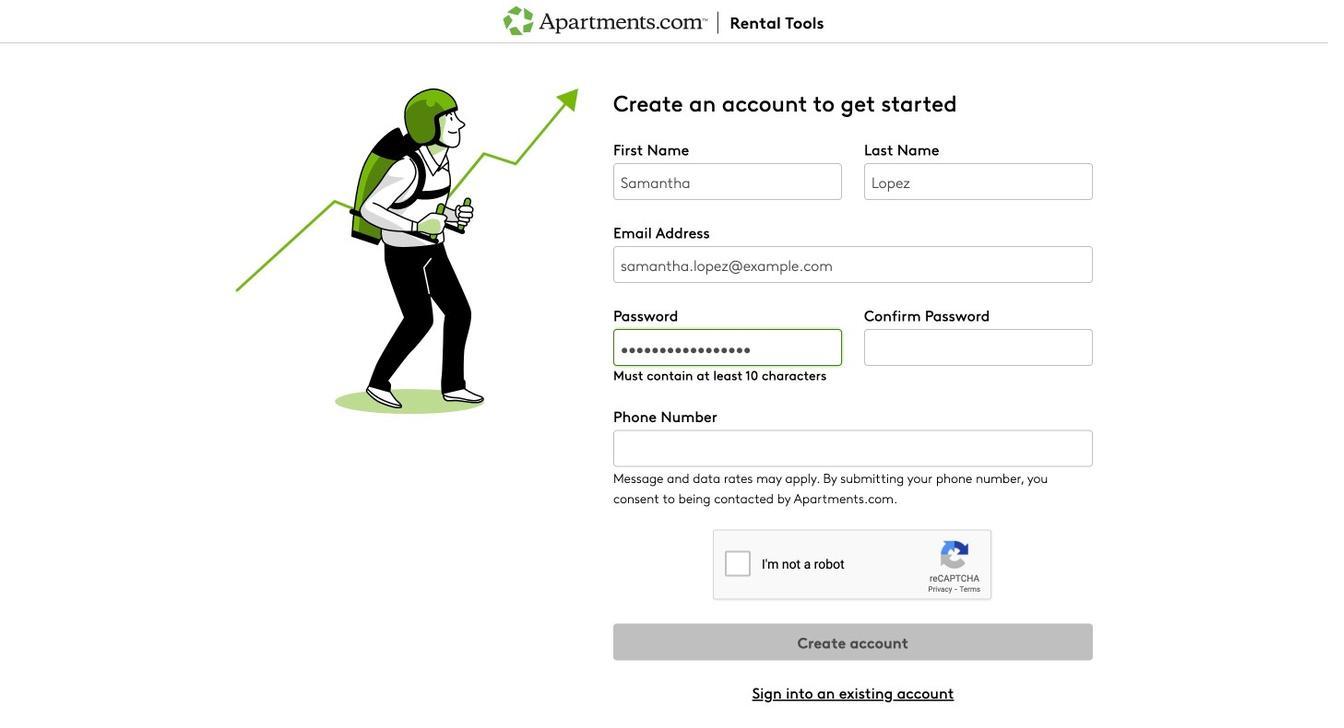 Task type: describe. For each thing, give the bounding box(es) containing it.
apartments for rent image
[[503, 4, 826, 42]]



Task type: locate. For each thing, give the bounding box(es) containing it.
None password field
[[614, 329, 842, 366], [864, 329, 1093, 366], [614, 329, 842, 366], [864, 329, 1093, 366]]

None text field
[[614, 246, 1093, 283]]

None text field
[[614, 163, 842, 200], [864, 163, 1093, 200], [614, 430, 1093, 467], [614, 163, 842, 200], [864, 163, 1093, 200], [614, 430, 1093, 467]]



Task type: vqa. For each thing, say whether or not it's contained in the screenshot.
Text Field
yes



